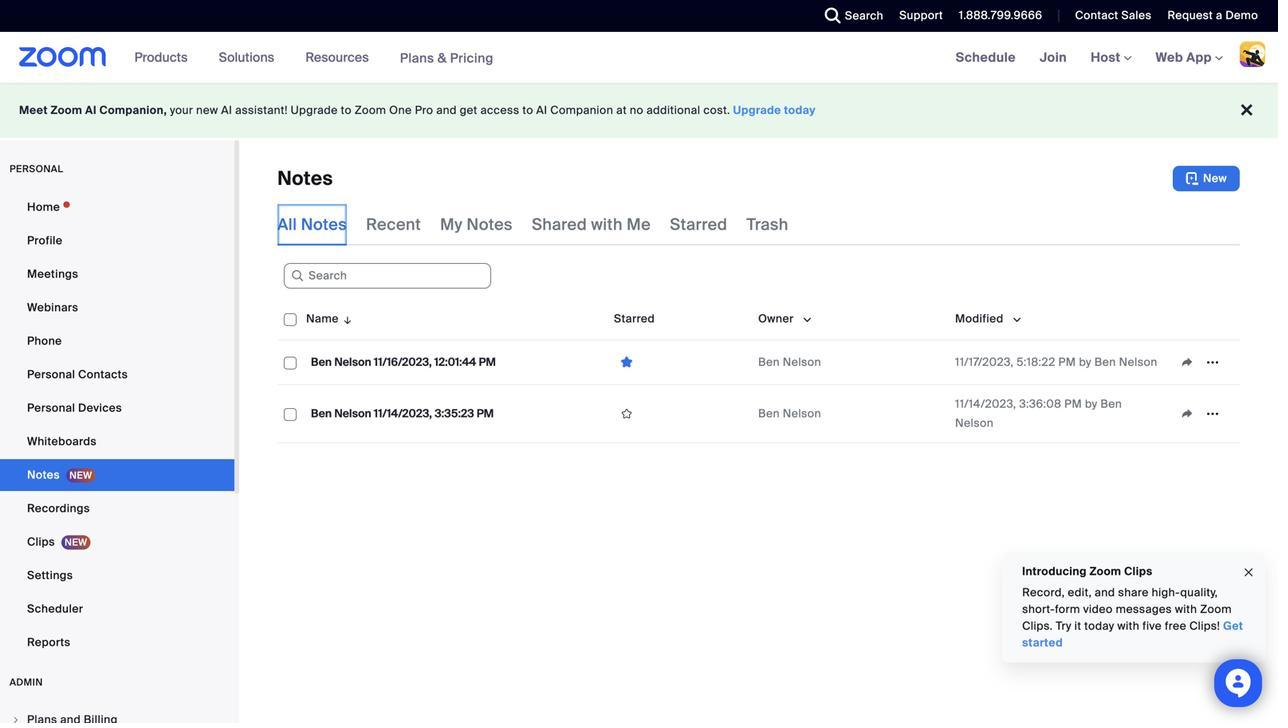 Task type: locate. For each thing, give the bounding box(es) containing it.
notes inside personal menu menu
[[27, 468, 60, 483]]

ai left companion,
[[85, 103, 97, 118]]

ai
[[85, 103, 97, 118], [221, 103, 232, 118], [537, 103, 548, 118]]

1 vertical spatial by
[[1086, 397, 1098, 412]]

upgrade today link
[[734, 103, 816, 118]]

companion
[[551, 103, 614, 118]]

1 ben nelson from the top
[[759, 355, 822, 370]]

products
[[135, 49, 188, 66]]

2 personal from the top
[[27, 401, 75, 416]]

with down messages
[[1118, 619, 1140, 634]]

contact sales link
[[1064, 0, 1156, 32], [1076, 8, 1152, 23]]

personal up whiteboards
[[27, 401, 75, 416]]

request a demo
[[1168, 8, 1259, 23]]

personal inside personal devices link
[[27, 401, 75, 416]]

pm right 3:36:08 on the right bottom of page
[[1065, 397, 1083, 412]]

0 vertical spatial clips
[[27, 535, 55, 550]]

application
[[278, 298, 1240, 444], [1175, 351, 1234, 375], [1175, 402, 1234, 426]]

today
[[784, 103, 816, 118], [1085, 619, 1115, 634]]

1.888.799.9666 button
[[948, 0, 1047, 32], [959, 8, 1043, 23]]

no
[[630, 103, 644, 118]]

0 horizontal spatial starred
[[614, 312, 655, 326]]

upgrade
[[291, 103, 338, 118], [734, 103, 782, 118]]

get started
[[1023, 619, 1244, 651]]

11/14/2023, down ben nelson 11/16/2023, 12:01:44 pm button
[[374, 406, 432, 421]]

it
[[1075, 619, 1082, 634]]

2 ben nelson from the top
[[759, 406, 822, 421]]

1 vertical spatial and
[[1095, 586, 1116, 600]]

starred inside 'tabs of all notes page' tab list
[[670, 215, 728, 235]]

host button
[[1091, 49, 1132, 66]]

zoom left one
[[355, 103, 386, 118]]

at
[[617, 103, 627, 118]]

11/17/2023, 5:18:22 pm by ben nelson
[[956, 355, 1158, 370]]

plans & pricing
[[400, 50, 494, 66]]

web app
[[1156, 49, 1212, 66]]

my
[[440, 215, 463, 235]]

pro
[[415, 103, 434, 118]]

with up free
[[1175, 602, 1198, 617]]

short-
[[1023, 602, 1055, 617]]

home link
[[0, 191, 235, 223]]

0 vertical spatial ben nelson
[[759, 355, 822, 370]]

2 horizontal spatial with
[[1175, 602, 1198, 617]]

upgrade down product information 'navigation'
[[291, 103, 338, 118]]

starred up ben nelson 11/16/2023, 12:01:44 pm starred icon
[[614, 312, 655, 326]]

ben nelson for 11/17/2023,
[[759, 355, 822, 370]]

0 vertical spatial with
[[591, 215, 623, 235]]

ben nelson 11/14/2023, 3:35:23 pm unstarred image
[[614, 407, 640, 421]]

name
[[306, 312, 339, 326]]

to right the access
[[523, 103, 534, 118]]

3 ai from the left
[[537, 103, 548, 118]]

by inside 11/14/2023, 3:36:08 pm by ben nelson
[[1086, 397, 1098, 412]]

zoom up clips!
[[1201, 602, 1232, 617]]

application for 11/17/2023, 5:18:22 pm by ben nelson
[[1175, 351, 1234, 375]]

0 vertical spatial personal
[[27, 367, 75, 382]]

webinars link
[[0, 292, 235, 324]]

pm right '3:35:23'
[[477, 406, 494, 421]]

record, edit, and share high-quality, short-form video messages with zoom clips. try it today with five free clips!
[[1023, 586, 1232, 634]]

notes up 'all notes'
[[278, 166, 333, 191]]

application for 11/14/2023, 3:36:08 pm by ben nelson
[[1175, 402, 1234, 426]]

started
[[1023, 636, 1063, 651]]

0 horizontal spatial upgrade
[[291, 103, 338, 118]]

5:18:22
[[1017, 355, 1056, 370]]

0 horizontal spatial today
[[784, 103, 816, 118]]

11/14/2023,
[[956, 397, 1017, 412], [374, 406, 432, 421]]

support link
[[888, 0, 948, 32], [900, 8, 944, 23]]

and inside record, edit, and share high-quality, short-form video messages with zoom clips. try it today with five free clips!
[[1095, 586, 1116, 600]]

upgrade right cost.
[[734, 103, 782, 118]]

0 horizontal spatial clips
[[27, 535, 55, 550]]

and up video
[[1095, 586, 1116, 600]]

11/14/2023, inside button
[[374, 406, 432, 421]]

share image
[[1175, 355, 1201, 370]]

and left get
[[437, 103, 457, 118]]

introducing zoom clips
[[1023, 564, 1153, 579]]

scheduler link
[[0, 593, 235, 625]]

scheduler
[[27, 602, 83, 617]]

your
[[170, 103, 193, 118]]

1 horizontal spatial and
[[1095, 586, 1116, 600]]

1 horizontal spatial ai
[[221, 103, 232, 118]]

by
[[1080, 355, 1092, 370], [1086, 397, 1098, 412]]

contact
[[1076, 8, 1119, 23]]

1 horizontal spatial today
[[1085, 619, 1115, 634]]

with left 'me'
[[591, 215, 623, 235]]

home
[[27, 200, 60, 215]]

1 upgrade from the left
[[291, 103, 338, 118]]

by right 5:18:22
[[1080, 355, 1092, 370]]

starred right 'me'
[[670, 215, 728, 235]]

1 horizontal spatial 11/14/2023,
[[956, 397, 1017, 412]]

&
[[438, 50, 447, 66]]

admin
[[10, 676, 43, 689]]

1 vertical spatial today
[[1085, 619, 1115, 634]]

owner
[[759, 312, 794, 326]]

0 horizontal spatial and
[[437, 103, 457, 118]]

menu item
[[0, 705, 235, 724]]

and
[[437, 103, 457, 118], [1095, 586, 1116, 600]]

pm right the 12:01:44
[[479, 355, 496, 370]]

search button
[[813, 0, 888, 32]]

pm inside ben nelson 11/16/2023, 12:01:44 pm button
[[479, 355, 496, 370]]

personal
[[10, 163, 63, 175]]

1 vertical spatial personal
[[27, 401, 75, 416]]

phone
[[27, 334, 62, 349]]

0 horizontal spatial to
[[341, 103, 352, 118]]

banner
[[0, 32, 1279, 84]]

get
[[1224, 619, 1244, 634]]

clips up settings
[[27, 535, 55, 550]]

2 vertical spatial with
[[1118, 619, 1140, 634]]

clips.
[[1023, 619, 1053, 634]]

notes right all
[[301, 215, 347, 235]]

resources
[[306, 49, 369, 66]]

pricing
[[450, 50, 494, 66]]

by right 3:36:08 on the right bottom of page
[[1086, 397, 1098, 412]]

starred
[[670, 215, 728, 235], [614, 312, 655, 326]]

new button
[[1173, 166, 1240, 191]]

ben nelson
[[759, 355, 822, 370], [759, 406, 822, 421]]

personal contacts link
[[0, 359, 235, 391]]

1 horizontal spatial starred
[[670, 215, 728, 235]]

and inside meet zoom ai companion, 'footer'
[[437, 103, 457, 118]]

messages
[[1116, 602, 1173, 617]]

quality,
[[1181, 586, 1218, 600]]

ben nelson 11/16/2023, 12:01:44 pm starred image
[[614, 355, 640, 370]]

notes right my
[[467, 215, 513, 235]]

to down the resources dropdown button
[[341, 103, 352, 118]]

with inside 'tabs of all notes page' tab list
[[591, 215, 623, 235]]

0 vertical spatial by
[[1080, 355, 1092, 370]]

devices
[[78, 401, 122, 416]]

0 vertical spatial and
[[437, 103, 457, 118]]

2 to from the left
[[523, 103, 534, 118]]

products button
[[135, 32, 195, 83]]

to
[[341, 103, 352, 118], [523, 103, 534, 118]]

share image
[[1175, 407, 1201, 421]]

meet zoom ai companion, footer
[[0, 83, 1279, 138]]

0 horizontal spatial with
[[591, 215, 623, 235]]

1 horizontal spatial upgrade
[[734, 103, 782, 118]]

meetings
[[27, 267, 78, 282]]

personal inside personal contacts link
[[27, 367, 75, 382]]

1 vertical spatial ben nelson
[[759, 406, 822, 421]]

0 vertical spatial starred
[[670, 215, 728, 235]]

personal for personal devices
[[27, 401, 75, 416]]

3:35:23
[[435, 406, 474, 421]]

video
[[1084, 602, 1113, 617]]

ben nelson 11/16/2023, 12:01:44 pm button
[[306, 352, 501, 373]]

11/14/2023, down the "11/17/2023,"
[[956, 397, 1017, 412]]

0 horizontal spatial 11/14/2023,
[[374, 406, 432, 421]]

2 horizontal spatial ai
[[537, 103, 548, 118]]

11/14/2023, inside 11/14/2023, 3:36:08 pm by ben nelson
[[956, 397, 1017, 412]]

ai left companion
[[537, 103, 548, 118]]

support
[[900, 8, 944, 23]]

phone link
[[0, 325, 235, 357]]

3:36:08
[[1020, 397, 1062, 412]]

host
[[1091, 49, 1124, 66]]

personal down the phone
[[27, 367, 75, 382]]

notes up recordings
[[27, 468, 60, 483]]

pm
[[479, 355, 496, 370], [1059, 355, 1077, 370], [1065, 397, 1083, 412], [477, 406, 494, 421]]

0 horizontal spatial ai
[[85, 103, 97, 118]]

clips up share
[[1125, 564, 1153, 579]]

pm right 5:18:22
[[1059, 355, 1077, 370]]

request a demo link
[[1156, 0, 1279, 32], [1168, 8, 1259, 23]]

1 personal from the top
[[27, 367, 75, 382]]

ai right new
[[221, 103, 232, 118]]

search
[[845, 8, 884, 23]]

arrow down image
[[339, 310, 354, 329]]

1 vertical spatial clips
[[1125, 564, 1153, 579]]

nelson
[[334, 355, 371, 370], [783, 355, 822, 370], [1120, 355, 1158, 370], [334, 406, 371, 421], [783, 406, 822, 421], [956, 416, 994, 431]]

1 horizontal spatial to
[[523, 103, 534, 118]]

clips
[[27, 535, 55, 550], [1125, 564, 1153, 579]]

0 vertical spatial today
[[784, 103, 816, 118]]

ben
[[311, 355, 332, 370], [759, 355, 780, 370], [1095, 355, 1117, 370], [1101, 397, 1123, 412], [311, 406, 332, 421], [759, 406, 780, 421]]

today inside meet zoom ai companion, 'footer'
[[784, 103, 816, 118]]



Task type: describe. For each thing, give the bounding box(es) containing it.
close image
[[1243, 564, 1256, 582]]

modified
[[956, 312, 1004, 326]]

nelson inside 11/14/2023, 3:36:08 pm by ben nelson
[[956, 416, 994, 431]]

meetings link
[[0, 258, 235, 290]]

1.888.799.9666
[[959, 8, 1043, 23]]

personal devices
[[27, 401, 122, 416]]

join link
[[1028, 32, 1079, 83]]

assistant!
[[235, 103, 288, 118]]

five
[[1143, 619, 1162, 634]]

share
[[1119, 586, 1149, 600]]

profile
[[27, 233, 63, 248]]

whiteboards link
[[0, 426, 235, 458]]

clips inside personal menu menu
[[27, 535, 55, 550]]

2 ai from the left
[[221, 103, 232, 118]]

meet zoom ai companion, your new ai assistant! upgrade to zoom one pro and get access to ai companion at no additional cost. upgrade today
[[19, 103, 816, 118]]

whiteboards
[[27, 434, 97, 449]]

zoom inside record, edit, and share high-quality, short-form video messages with zoom clips. try it today with five free clips!
[[1201, 602, 1232, 617]]

trash
[[747, 215, 789, 235]]

shared
[[532, 215, 587, 235]]

access
[[481, 103, 520, 118]]

tabs of all notes page tab list
[[278, 204, 789, 246]]

all notes
[[278, 215, 347, 235]]

introducing
[[1023, 564, 1087, 579]]

settings
[[27, 568, 73, 583]]

schedule link
[[944, 32, 1028, 83]]

new
[[196, 103, 218, 118]]

app
[[1187, 49, 1212, 66]]

profile link
[[0, 225, 235, 257]]

ben nelson for 11/14/2023,
[[759, 406, 822, 421]]

form
[[1055, 602, 1081, 617]]

contacts
[[78, 367, 128, 382]]

meetings navigation
[[944, 32, 1279, 84]]

by for 5:18:22
[[1080, 355, 1092, 370]]

new
[[1204, 171, 1228, 186]]

a
[[1217, 8, 1223, 23]]

settings link
[[0, 560, 235, 592]]

web app button
[[1156, 49, 1224, 66]]

zoom up the edit, in the bottom right of the page
[[1090, 564, 1122, 579]]

sales
[[1122, 8, 1152, 23]]

web
[[1156, 49, 1184, 66]]

one
[[389, 103, 412, 118]]

reports link
[[0, 627, 235, 659]]

1 vertical spatial starred
[[614, 312, 655, 326]]

profile picture image
[[1240, 41, 1266, 67]]

all
[[278, 215, 297, 235]]

contact sales
[[1076, 8, 1152, 23]]

ben nelson 11/16/2023, 12:01:44 pm
[[311, 355, 496, 370]]

zoom logo image
[[19, 47, 107, 67]]

11/17/2023,
[[956, 355, 1014, 370]]

1 horizontal spatial with
[[1118, 619, 1140, 634]]

clips!
[[1190, 619, 1221, 634]]

free
[[1165, 619, 1187, 634]]

companion,
[[99, 103, 167, 118]]

me
[[627, 215, 651, 235]]

get
[[460, 103, 478, 118]]

record,
[[1023, 586, 1065, 600]]

get started link
[[1023, 619, 1244, 651]]

zoom right meet
[[51, 103, 82, 118]]

right image
[[11, 716, 21, 724]]

reports
[[27, 635, 71, 650]]

solutions
[[219, 49, 274, 66]]

12:01:44
[[435, 355, 476, 370]]

today inside record, edit, and share high-quality, short-form video messages with zoom clips. try it today with five free clips!
[[1085, 619, 1115, 634]]

personal devices link
[[0, 392, 235, 424]]

try
[[1056, 619, 1072, 634]]

personal contacts
[[27, 367, 128, 382]]

high-
[[1152, 586, 1181, 600]]

resources button
[[306, 32, 376, 83]]

request
[[1168, 8, 1214, 23]]

product information navigation
[[123, 32, 506, 84]]

ben nelson 11/14/2023, 3:35:23 pm button
[[306, 404, 499, 424]]

personal for personal contacts
[[27, 367, 75, 382]]

pm inside ben nelson 11/14/2023, 3:35:23 pm button
[[477, 406, 494, 421]]

recent
[[366, 215, 421, 235]]

more options for ben nelson 11/16/2023, 12:01:44 pm image
[[1201, 355, 1226, 370]]

application containing name
[[278, 298, 1240, 444]]

clips link
[[0, 526, 235, 558]]

1 vertical spatial with
[[1175, 602, 1198, 617]]

schedule
[[956, 49, 1016, 66]]

cost.
[[704, 103, 731, 118]]

11/16/2023,
[[374, 355, 432, 370]]

banner containing products
[[0, 32, 1279, 84]]

ben inside 11/14/2023, 3:36:08 pm by ben nelson
[[1101, 397, 1123, 412]]

more options for ben nelson 11/14/2023, 3:35:23 pm image
[[1201, 407, 1226, 421]]

Search text field
[[284, 263, 491, 289]]

2 upgrade from the left
[[734, 103, 782, 118]]

personal menu menu
[[0, 191, 235, 660]]

11/14/2023, 3:36:08 pm by ben nelson
[[956, 397, 1123, 431]]

solutions button
[[219, 32, 282, 83]]

1 to from the left
[[341, 103, 352, 118]]

pm inside 11/14/2023, 3:36:08 pm by ben nelson
[[1065, 397, 1083, 412]]

shared with me
[[532, 215, 651, 235]]

recordings
[[27, 501, 90, 516]]

join
[[1040, 49, 1067, 66]]

by for 3:36:08
[[1086, 397, 1098, 412]]

1 ai from the left
[[85, 103, 97, 118]]

1 horizontal spatial clips
[[1125, 564, 1153, 579]]

recordings link
[[0, 493, 235, 525]]



Task type: vqa. For each thing, say whether or not it's contained in the screenshot.
the Search Settings text field
no



